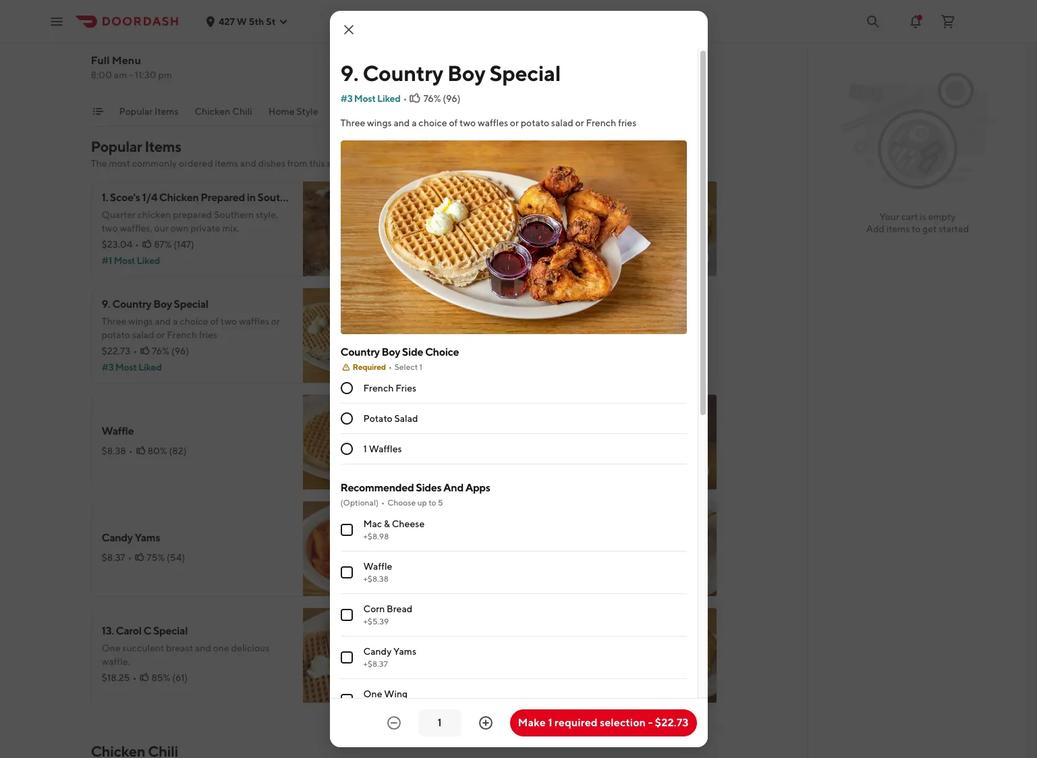 Task type: vqa. For each thing, say whether or not it's contained in the screenshot.
"13. Carol C Special" image at the bottom of the page
yes



Task type: locate. For each thing, give the bounding box(es) containing it.
candy up $8.37 • on the left bottom
[[102, 531, 133, 544]]

popular for popular items the most commonly ordered items and dishes from this store
[[91, 138, 142, 155]]

popular inside 'popular items the most commonly ordered items and dishes from this store'
[[91, 138, 142, 155]]

0 horizontal spatial items
[[215, 158, 238, 169]]

1 horizontal spatial one
[[364, 689, 382, 700]]

1 horizontal spatial potato
[[521, 117, 550, 128]]

a
[[412, 117, 417, 128], [173, 316, 178, 327]]

liked down the 9. country boy special
[[377, 93, 401, 104]]

1 vertical spatial (96)
[[171, 346, 189, 356]]

- inside button
[[648, 716, 653, 729]]

special inside the 9. country boy special three wings and a choice of two waffles or potato salad or french fries
[[174, 298, 208, 311]]

•
[[403, 93, 407, 104], [448, 232, 452, 243], [135, 239, 139, 250], [453, 339, 457, 350], [133, 346, 137, 356], [389, 362, 392, 372], [129, 446, 133, 456], [382, 498, 385, 508], [128, 552, 132, 563], [449, 552, 453, 563], [133, 672, 137, 683]]

mac up +$8.98
[[364, 519, 382, 530]]

waffle
[[102, 425, 134, 438], [364, 561, 393, 572]]

add for candy yams image
[[364, 573, 382, 583]]

recommended sides and apps group
[[341, 481, 687, 722]]

80% (82)
[[148, 446, 187, 456]]

popular items the most commonly ordered items and dishes from this store
[[91, 138, 349, 169]]

1 vertical spatial one
[[364, 689, 382, 700]]

one inside recommended sides and apps 'group'
[[364, 689, 382, 700]]

& right greens
[[545, 305, 552, 317]]

1 vertical spatial three
[[102, 316, 126, 327]]

0 horizontal spatial french
[[167, 329, 197, 340]]

0 vertical spatial wings
[[367, 117, 392, 128]]

increase quantity by 1 image
[[478, 715, 494, 731]]

chicken chili
[[195, 106, 252, 117]]

0 horizontal spatial yams
[[135, 531, 160, 544]]

80% (87)
[[467, 232, 505, 243]]

corn inside corn bread +$5.39
[[364, 604, 385, 615]]

add button for 13. carol c special
[[356, 674, 391, 695]]

french inside the 9. country boy special three wings and a choice of two waffles or potato salad or french fries
[[167, 329, 197, 340]]

0 vertical spatial items
[[215, 158, 238, 169]]

1 vertical spatial items
[[887, 223, 910, 234]]

recommended sides and apps (optional) • choose up to 5
[[341, 482, 491, 508]]

candy yams image
[[303, 501, 399, 597]]

southern up mix.
[[214, 209, 254, 220]]

(96) inside the 9. country boy special dialog
[[443, 93, 461, 104]]

two inside the 9. country boy special three wings and a choice of two waffles or potato salad or french fries
[[221, 316, 237, 327]]

country boy side choice group
[[341, 345, 687, 465]]

80% for mac & cheese
[[467, 232, 486, 243]]

• for 76% (96)
[[133, 346, 137, 356]]

$22.70 •
[[420, 339, 457, 350]]

chicken
[[195, 106, 231, 117], [159, 191, 199, 204]]

required
[[353, 362, 386, 372]]

0 horizontal spatial southern
[[214, 209, 254, 220]]

0 vertical spatial a
[[412, 117, 417, 128]]

Current quantity is 1 number field
[[426, 716, 453, 731]]

Potato Salad radio
[[341, 413, 353, 425]]

bread inside corn bread +$5.39
[[387, 604, 413, 615]]

- right "am" at left top
[[129, 70, 133, 80]]

0 vertical spatial to
[[912, 223, 921, 234]]

1 horizontal spatial boy
[[382, 346, 400, 359]]

or
[[510, 117, 519, 128], [576, 117, 584, 128], [271, 316, 280, 327], [156, 329, 165, 340]]

1 horizontal spatial salad
[[552, 117, 574, 128]]

79% (101)
[[472, 339, 512, 350]]

candy yams
[[102, 531, 160, 544]]

0 vertical spatial chicken
[[195, 106, 231, 117]]

1 horizontal spatial bread
[[579, 305, 608, 317]]

1 vertical spatial waffles
[[239, 316, 269, 327]]

• right $5.09
[[449, 552, 453, 563]]

to left get
[[912, 223, 921, 234]]

#3 up store
[[341, 93, 353, 104]]

your cart is empty add items to get started
[[867, 211, 970, 234]]

full menu 8:00 am - 11:30 pm
[[91, 54, 172, 80]]

1 vertical spatial boy
[[153, 298, 172, 311]]

0 vertical spatial special
[[490, 60, 561, 86]]

items down 'pm'
[[155, 106, 179, 117]]

cheese up 80% (87)
[[451, 211, 488, 224]]

0 vertical spatial boy
[[448, 60, 486, 86]]

0 horizontal spatial waffles
[[239, 316, 269, 327]]

popular up "most"
[[91, 138, 142, 155]]

1 right 1 waffles option
[[364, 444, 367, 455]]

items
[[155, 106, 179, 117], [145, 138, 181, 155]]

chicken left 'chili'
[[195, 106, 231, 117]]

• for 80% (82)
[[129, 446, 133, 456]]

popular inside button
[[119, 106, 153, 117]]

liked inside the 9. country boy special dialog
[[377, 93, 401, 104]]

0 vertical spatial corn
[[553, 305, 577, 317]]

9. down "close 9. country boy special" image
[[341, 60, 359, 86]]

9. for 9. country boy special three wings and a choice of two waffles or potato salad or french fries
[[102, 298, 110, 311]]

1 vertical spatial country
[[112, 298, 152, 311]]

style right home
[[297, 106, 318, 117]]

commonly
[[132, 158, 177, 169]]

make
[[518, 716, 546, 729]]

9.
[[341, 60, 359, 86], [102, 298, 110, 311]]

wings
[[367, 117, 392, 128], [128, 316, 153, 327]]

chicken.
[[514, 323, 550, 334]]

87%
[[154, 239, 172, 250]]

add button for $5.09
[[674, 567, 709, 589]]

bread left combo on the right of page
[[579, 305, 608, 317]]

- inside full menu 8:00 am - 11:30 pm
[[129, 70, 133, 80]]

0 horizontal spatial (54)
[[167, 552, 185, 563]]

make 1 required selection - $22.73 button
[[510, 710, 697, 737]]

• right $8.38
[[129, 446, 133, 456]]

None checkbox
[[341, 524, 353, 536], [341, 609, 353, 621], [341, 524, 353, 536], [341, 609, 353, 621]]

2 vertical spatial boy
[[382, 346, 400, 359]]

$8.98
[[420, 232, 445, 243]]

9. down #1
[[102, 298, 110, 311]]

• for 79% (101)
[[453, 339, 457, 350]]

1 vertical spatial candy
[[364, 646, 392, 657]]

0 horizontal spatial to
[[429, 498, 437, 508]]

special for 9. country boy special
[[490, 60, 561, 86]]

(96) down the 9. country boy special three wings and a choice of two waffles or potato salad or french fries
[[171, 346, 189, 356]]

boy
[[448, 60, 486, 86], [153, 298, 172, 311], [382, 346, 400, 359]]

9. inside dialog
[[341, 60, 359, 86]]

mac right 22.
[[437, 305, 457, 317]]

1 horizontal spatial a
[[412, 117, 417, 128]]

83% (54)
[[468, 552, 507, 563]]

0 horizontal spatial a
[[173, 316, 178, 327]]

three inside the 9. country boy special three wings and a choice of two waffles or potato salad or french fries
[[102, 316, 126, 327]]

1 vertical spatial 76%
[[152, 346, 170, 356]]

0 horizontal spatial cheese
[[392, 519, 425, 530]]

9. inside the 9. country boy special three wings and a choice of two waffles or potato salad or french fries
[[102, 298, 110, 311]]

french
[[586, 117, 617, 128], [167, 329, 197, 340], [364, 383, 394, 394]]

1 horizontal spatial choice
[[419, 117, 447, 128]]

waffles inside the 9. country boy special three wings and a choice of two waffles or potato salad or french fries
[[239, 316, 269, 327]]

items inside 'popular items the most commonly ordered items and dishes from this store'
[[145, 138, 181, 155]]

0 vertical spatial three
[[341, 117, 365, 128]]

None checkbox
[[341, 567, 353, 579], [341, 652, 353, 664], [341, 567, 353, 579], [341, 652, 353, 664]]

notification bell image
[[908, 13, 924, 29]]

0 horizontal spatial -
[[129, 70, 133, 80]]

1 horizontal spatial items
[[887, 223, 910, 234]]

2 vertical spatial french
[[364, 383, 394, 394]]

one
[[102, 643, 121, 654], [364, 689, 382, 700]]

76% (96) down the 9. country boy special three wings and a choice of two waffles or potato salad or french fries
[[152, 346, 189, 356]]

0 horizontal spatial two
[[102, 223, 118, 234]]

1 vertical spatial southern
[[214, 209, 254, 220]]

85% (61)
[[152, 672, 188, 683]]

76% (96)
[[424, 93, 461, 104], [152, 346, 189, 356]]

2 vertical spatial 1
[[548, 716, 553, 729]]

wing
[[384, 689, 408, 700]]

waffle up +$8.38 on the bottom left of page
[[364, 561, 393, 572]]

of inside the 9. country boy special dialog
[[449, 117, 458, 128]]

two inside 1. scoe's 1/4 chicken prepared in southern style quarter chicken prepared southern style, two waffles, our own private mix.
[[102, 223, 118, 234]]

boy down #1 most liked
[[153, 298, 172, 311]]

mac & cheese image
[[622, 181, 717, 277]]

yams inside candy yams +$8.37
[[394, 646, 417, 657]]

85%
[[152, 672, 170, 683]]

1 Waffles radio
[[341, 443, 353, 455]]

• down the 9. country boy special three wings and a choice of two waffles or potato salad or french fries
[[133, 346, 137, 356]]

- for am
[[129, 70, 133, 80]]

country inside group
[[341, 346, 380, 359]]

yams
[[135, 531, 160, 544], [394, 646, 417, 657]]

style down the this
[[304, 191, 328, 204]]

1 horizontal spatial wings
[[367, 117, 392, 128]]

to inside recommended sides and apps (optional) • choose up to 5
[[429, 498, 437, 508]]

1 vertical spatial bread
[[387, 604, 413, 615]]

2 horizontal spatial boy
[[448, 60, 486, 86]]

• right "$8.37"
[[128, 552, 132, 563]]

2 horizontal spatial two
[[460, 117, 476, 128]]

- right selection
[[648, 716, 653, 729]]

80% left '(87)'
[[467, 232, 486, 243]]

1 vertical spatial yams
[[394, 646, 417, 657]]

mac up the $8.98
[[420, 211, 441, 224]]

& up $8.98 • at the top left
[[443, 211, 450, 224]]

2 vertical spatial mac
[[364, 519, 382, 530]]

1 horizontal spatial 76%
[[424, 93, 441, 104]]

1 vertical spatial #3 most liked
[[102, 362, 162, 373]]

one up waffle.
[[102, 643, 121, 654]]

items for popular items
[[155, 106, 179, 117]]

0 vertical spatial #3 most liked
[[341, 93, 401, 104]]

0 horizontal spatial choice
[[180, 316, 208, 327]]

1 horizontal spatial $22.73
[[655, 716, 689, 729]]

popular for popular items
[[119, 106, 153, 117]]

(54) right '75%'
[[167, 552, 185, 563]]

79%
[[472, 339, 490, 350]]

liked down '79%'
[[457, 355, 480, 366]]

1 horizontal spatial two
[[221, 316, 237, 327]]

• for 85% (61)
[[133, 672, 137, 683]]

1 horizontal spatial waffles
[[478, 117, 508, 128]]

Item Search search field
[[523, 63, 707, 78]]

items inside 'popular items the most commonly ordered items and dishes from this store'
[[215, 158, 238, 169]]

yams up '75%'
[[135, 531, 160, 544]]

dishes
[[258, 158, 286, 169]]

13. carol c special image
[[303, 608, 399, 704]]

1 vertical spatial a
[[173, 316, 178, 327]]

chicken up "prepared"
[[159, 191, 199, 204]]

from
[[287, 158, 308, 169]]

items right ordered
[[215, 158, 238, 169]]

is
[[920, 211, 927, 222]]

salad inside the 9. country boy special three wings and a choice of two waffles or potato salad or french fries
[[132, 329, 154, 340]]

1 vertical spatial 9.
[[102, 298, 110, 311]]

1 vertical spatial chicken
[[159, 191, 199, 204]]

candy for candy yams +$8.37
[[364, 646, 392, 657]]

yams down corn bread +$5.39 on the left of the page
[[394, 646, 417, 657]]

of inside the 9. country boy special three wings and a choice of two waffles or potato salad or french fries
[[210, 316, 219, 327]]

corn bread image
[[622, 608, 717, 704]]

special inside dialog
[[490, 60, 561, 86]]

special up the breast
[[153, 625, 188, 637]]

1 vertical spatial $22.73
[[655, 716, 689, 729]]

three up $22.73 •
[[102, 316, 126, 327]]

76% (96) down the 9. country boy special
[[424, 93, 461, 104]]

fries
[[396, 383, 417, 394]]

carol
[[116, 625, 142, 637]]

0 horizontal spatial 76% (96)
[[152, 346, 189, 356]]

prepared
[[201, 191, 245, 204]]

76%
[[424, 93, 441, 104], [152, 346, 170, 356]]

2 vertical spatial special
[[153, 625, 188, 637]]

1 vertical spatial corn
[[364, 604, 385, 615]]

(61)
[[172, 672, 188, 683]]

candy inside candy yams +$8.37
[[364, 646, 392, 657]]

mac inside mac & cheese +$8.98
[[364, 519, 382, 530]]

potato inside the 9. country boy special dialog
[[521, 117, 550, 128]]

to inside your cart is empty add items to get started
[[912, 223, 921, 234]]

1 horizontal spatial 1
[[420, 362, 423, 372]]

0 horizontal spatial potato
[[102, 329, 130, 340]]

most inside the 9. country boy special dialog
[[354, 93, 376, 104]]

items down your at right
[[887, 223, 910, 234]]

• down waffles,
[[135, 239, 139, 250]]

1 horizontal spatial fries
[[619, 117, 637, 128]]

southern up style,
[[258, 191, 302, 204]]

1 right the select at the top of page
[[420, 362, 423, 372]]

0 vertical spatial one
[[102, 643, 121, 654]]

1 horizontal spatial corn
[[553, 305, 577, 317]]

popular down 11:30
[[119, 106, 153, 117]]

waffle for waffle +$8.38
[[364, 561, 393, 572]]

items inside button
[[155, 106, 179, 117]]

$23.04 •
[[102, 239, 139, 250]]

1 horizontal spatial to
[[912, 223, 921, 234]]

liked for 1. scoe's 1/4 chicken prepared in southern style
[[137, 255, 160, 266]]

scoe's
[[110, 191, 140, 204]]

a inside dialog
[[412, 117, 417, 128]]

0 vertical spatial bread
[[579, 305, 608, 317]]

waffle up $8.38 •
[[102, 425, 134, 438]]

0 vertical spatial popular
[[119, 106, 153, 117]]

cheese
[[451, 211, 488, 224], [392, 519, 425, 530]]

cheese for mac & cheese
[[451, 211, 488, 224]]

add for 9. country boy special image
[[364, 359, 382, 370]]

mac for mac & cheese
[[420, 211, 441, 224]]

1 horizontal spatial of
[[449, 117, 458, 128]]

1 vertical spatial french
[[167, 329, 197, 340]]

0 vertical spatial (96)
[[443, 93, 461, 104]]

special inside 13. carol c special one succulent breast and one delicious waffle.
[[153, 625, 188, 637]]

boy for 9. country boy special
[[448, 60, 486, 86]]

1 horizontal spatial three
[[341, 117, 365, 128]]

waffle inside recommended sides and apps 'group'
[[364, 561, 393, 572]]

75% (54)
[[147, 552, 185, 563]]

style inside "home style" button
[[297, 106, 318, 117]]

0 vertical spatial salad
[[552, 117, 574, 128]]

1.
[[102, 191, 108, 204]]

#2 most liked
[[420, 355, 480, 366]]

boy up • select 1
[[382, 346, 400, 359]]

French Fries radio
[[341, 382, 353, 394]]

corn right greens
[[553, 305, 577, 317]]

country for 9. country boy special three wings and a choice of two waffles or potato salad or french fries
[[112, 298, 152, 311]]

(147)
[[174, 239, 194, 250]]

liked down the 9. country boy special three wings and a choice of two waffles or potato salad or french fries
[[138, 362, 162, 373]]

1 horizontal spatial 80%
[[467, 232, 486, 243]]

and inside the 9. country boy special dialog
[[394, 117, 410, 128]]

bread up +$5.39
[[387, 604, 413, 615]]

style
[[297, 106, 318, 117], [304, 191, 328, 204]]

quarter
[[102, 209, 136, 220]]

1 horizontal spatial cheese
[[451, 211, 488, 224]]

boy inside the 9. country boy special three wings and a choice of two waffles or potato salad or french fries
[[153, 298, 172, 311]]

home
[[269, 106, 295, 117]]

waffles
[[478, 117, 508, 128], [239, 316, 269, 327]]

cheese inside mac & cheese +$8.98
[[392, 519, 425, 530]]

(101)
[[492, 339, 512, 350]]

and inside the 9. country boy special three wings and a choice of two waffles or potato salad or french fries
[[155, 316, 171, 327]]

special up three wings and a choice of two waffles or potato salad or french fries
[[490, 60, 561, 86]]

• for 75% (54)
[[128, 552, 132, 563]]

boy for 9. country boy special three wings and a choice of two waffles or potato salad or french fries
[[153, 298, 172, 311]]

#3 down $22.73 •
[[102, 362, 114, 373]]

76% down the 9. country boy special
[[424, 93, 441, 104]]

• up #2 most liked
[[453, 339, 457, 350]]

three up store
[[341, 117, 365, 128]]

special
[[490, 60, 561, 86], [174, 298, 208, 311], [153, 625, 188, 637]]

boy inside group
[[382, 346, 400, 359]]

2 vertical spatial country
[[341, 346, 380, 359]]

0 vertical spatial 76% (96)
[[424, 93, 461, 104]]

combo
[[610, 305, 645, 317]]

liked down 87%
[[137, 255, 160, 266]]

• down recommended
[[382, 498, 385, 508]]

choose
[[388, 498, 416, 508]]

& up with
[[459, 305, 466, 317]]

special down (147)
[[174, 298, 208, 311]]

& up +$8.98
[[384, 519, 390, 530]]

succulent
[[122, 643, 164, 654]]

bread inside 22. mac & cheese, greens & corn bread combo comes with choice of chicken.
[[579, 305, 608, 317]]

1 vertical spatial items
[[145, 138, 181, 155]]

country inside the 9. country boy special three wings and a choice of two waffles or potato salad or french fries
[[112, 298, 152, 311]]

most for 22. mac & cheese, greens & corn bread combo
[[434, 355, 456, 366]]

2 (54) from the left
[[488, 552, 507, 563]]

$22.73 inside button
[[655, 716, 689, 729]]

• right the $8.98
[[448, 232, 452, 243]]

0 horizontal spatial candy
[[102, 531, 133, 544]]

• left the select at the top of page
[[389, 362, 392, 372]]

waffle for waffle
[[102, 425, 134, 438]]

0 horizontal spatial 9.
[[102, 298, 110, 311]]

80% left (82)
[[148, 446, 167, 456]]

0 vertical spatial 9.
[[341, 60, 359, 86]]

1 horizontal spatial waffle
[[364, 561, 393, 572]]

and inside 13. carol c special one succulent breast and one delicious waffle.
[[195, 643, 211, 654]]

items inside your cart is empty add items to get started
[[887, 223, 910, 234]]

items for popular items the most commonly ordered items and dishes from this store
[[145, 138, 181, 155]]

liked for 22. mac & cheese, greens & corn bread combo
[[457, 355, 480, 366]]

mac inside 22. mac & cheese, greens & corn bread combo comes with choice of chicken.
[[437, 305, 457, 317]]

2 horizontal spatial choice
[[473, 323, 502, 334]]

candy up +$8.37
[[364, 646, 392, 657]]

2 vertical spatial two
[[221, 316, 237, 327]]

apps
[[466, 482, 491, 494]]

am
[[114, 70, 127, 80]]

$18.25
[[102, 672, 130, 683]]

0 vertical spatial potato
[[521, 117, 550, 128]]

add button
[[356, 247, 391, 269], [674, 247, 709, 269], [356, 354, 391, 375], [674, 354, 709, 375], [674, 460, 709, 482], [356, 567, 391, 589], [674, 567, 709, 589], [356, 674, 391, 695], [674, 674, 709, 695]]

w
[[237, 16, 247, 27]]

• right $18.25
[[133, 672, 137, 683]]

one left "wing"
[[364, 689, 382, 700]]

1 (54) from the left
[[167, 552, 185, 563]]

1
[[420, 362, 423, 372], [364, 444, 367, 455], [548, 716, 553, 729]]

boy up three wings and a choice of two waffles or potato salad or french fries
[[448, 60, 486, 86]]

0 horizontal spatial three
[[102, 316, 126, 327]]

1 horizontal spatial (54)
[[488, 552, 507, 563]]

(54) right 83%
[[488, 552, 507, 563]]

yams for candy yams
[[135, 531, 160, 544]]

corn up +$5.39
[[364, 604, 385, 615]]

0 horizontal spatial 80%
[[148, 446, 167, 456]]

76% right $22.73 •
[[152, 346, 170, 356]]

427 w 5th st button
[[205, 16, 289, 27]]

(54) for 75% (54)
[[167, 552, 185, 563]]

liked for 9. country boy special
[[138, 362, 162, 373]]

style,
[[256, 209, 278, 220]]

(96) down the 9. country boy special
[[443, 93, 461, 104]]

0 horizontal spatial salad
[[132, 329, 154, 340]]

1 horizontal spatial #3
[[341, 93, 353, 104]]

menu
[[112, 54, 141, 67]]

1 vertical spatial #3
[[102, 362, 114, 373]]

cheese down choose
[[392, 519, 425, 530]]

to left 5 in the bottom left of the page
[[429, 498, 437, 508]]

1 horizontal spatial candy
[[364, 646, 392, 657]]

1 right make
[[548, 716, 553, 729]]

0 vertical spatial french
[[586, 117, 617, 128]]

0 vertical spatial waffle
[[102, 425, 134, 438]]

ordered
[[179, 158, 213, 169]]

items up 'commonly'
[[145, 138, 181, 155]]



Task type: describe. For each thing, give the bounding box(es) containing it.
add button for 1. scoe's 1/4 chicken prepared in southern style
[[356, 247, 391, 269]]

• inside recommended sides and apps (optional) • choose up to 5
[[382, 498, 385, 508]]

one inside 13. carol c special one succulent breast and one delicious waffle.
[[102, 643, 121, 654]]

cheese for mac & cheese +$8.98
[[392, 519, 425, 530]]

side
[[402, 346, 423, 359]]

9. country boy special image
[[303, 288, 399, 384]]

waffles
[[369, 444, 402, 455]]

8:00
[[91, 70, 112, 80]]

13.
[[102, 625, 114, 637]]

home style button
[[269, 105, 318, 126]]

• for 80% (87)
[[448, 232, 452, 243]]

9. country boy special three wings and a choice of two waffles or potato salad or french fries
[[102, 298, 280, 340]]

0 horizontal spatial (96)
[[171, 346, 189, 356]]

add for 'one wing' image
[[683, 573, 701, 583]]

0 horizontal spatial 76%
[[152, 346, 170, 356]]

country for 9. country boy special
[[363, 60, 444, 86]]

(82)
[[169, 446, 187, 456]]

close 9. country boy special image
[[341, 22, 357, 38]]

1 vertical spatial 76% (96)
[[152, 346, 189, 356]]

special for 13. carol c special one succulent breast and one delicious waffle.
[[153, 625, 188, 637]]

in
[[247, 191, 256, 204]]

two inside the 9. country boy special dialog
[[460, 117, 476, 128]]

french inside country boy side choice group
[[364, 383, 394, 394]]

and
[[444, 482, 464, 494]]

$5.09
[[420, 552, 446, 563]]

• for 83% (54)
[[449, 552, 453, 563]]

chicken inside chicken chili 'button'
[[195, 106, 231, 117]]

potato inside the 9. country boy special three wings and a choice of two waffles or potato salad or french fries
[[102, 329, 130, 340]]

up
[[418, 498, 427, 508]]

9. for 9. country boy special
[[341, 60, 359, 86]]

chili
[[232, 106, 252, 117]]

prepared
[[173, 209, 212, 220]]

cheese,
[[468, 305, 506, 317]]

popular items
[[119, 106, 179, 117]]

selection
[[600, 716, 646, 729]]

delicious
[[231, 643, 270, 654]]

11:30
[[135, 70, 156, 80]]

make 1 required selection - $22.73
[[518, 716, 689, 729]]

home style
[[269, 106, 318, 117]]

and inside 'popular items the most commonly ordered items and dishes from this store'
[[240, 158, 256, 169]]

with
[[452, 323, 471, 334]]

pm
[[158, 70, 172, 80]]

waffle +$8.38
[[364, 561, 393, 584]]

83%
[[468, 552, 486, 563]]

$8.37 •
[[102, 552, 132, 563]]

One Wing checkbox
[[341, 694, 353, 706]]

yams for candy yams +$8.37
[[394, 646, 417, 657]]

waffles,
[[120, 223, 152, 234]]

add for mac & cheese image
[[683, 253, 701, 263]]

add button for mac & cheese
[[674, 247, 709, 269]]

mac & cheese +$8.98
[[364, 519, 425, 542]]

country boy side choice
[[341, 346, 459, 359]]

candy yams +$8.37
[[364, 646, 417, 669]]

most for 9. country boy special
[[115, 362, 137, 373]]

mix.
[[222, 223, 240, 234]]

76% inside the 9. country boy special dialog
[[424, 93, 441, 104]]

5
[[438, 498, 443, 508]]

0 items, open order cart image
[[941, 13, 957, 29]]

wings inside the 9. country boy special three wings and a choice of two waffles or potato salad or french fries
[[128, 316, 153, 327]]

mac & cheese
[[420, 211, 488, 224]]

1. scoe's 1/4 chicken prepared in southern style image
[[303, 181, 399, 277]]

#3 most liked inside the 9. country boy special dialog
[[341, 93, 401, 104]]

of inside 22. mac & cheese, greens & corn bread combo comes with choice of chicken.
[[503, 323, 512, 334]]

add for corn bread image
[[683, 679, 701, 690]]

candy for candy yams
[[102, 531, 133, 544]]

required
[[555, 716, 598, 729]]

choice inside the 9. country boy special dialog
[[419, 117, 447, 128]]

a inside the 9. country boy special three wings and a choice of two waffles or potato salad or french fries
[[173, 316, 178, 327]]

add for sunset image
[[683, 466, 701, 477]]

(87)
[[488, 232, 505, 243]]

open menu image
[[49, 13, 65, 29]]

- for selection
[[648, 716, 653, 729]]

our
[[154, 223, 169, 234]]

#1 most liked
[[102, 255, 160, 266]]

add button for candy yams
[[356, 567, 391, 589]]

most for 1. scoe's 1/4 chicken prepared in southern style
[[114, 255, 135, 266]]

started
[[939, 223, 970, 234]]

empty
[[929, 211, 956, 222]]

& inside mac & cheese +$8.98
[[384, 519, 390, 530]]

0 horizontal spatial #3
[[102, 362, 114, 373]]

choice inside 22. mac & cheese, greens & corn bread combo comes with choice of chicken.
[[473, 323, 502, 334]]

greens
[[508, 305, 543, 317]]

$8.38 •
[[102, 446, 133, 456]]

three wings and a choice of two waffles or potato salad or french fries
[[341, 117, 637, 128]]

$22.73 •
[[102, 346, 137, 356]]

0 vertical spatial 1
[[420, 362, 423, 372]]

76% (96) inside the 9. country boy special dialog
[[424, 93, 461, 104]]

427
[[219, 16, 235, 27]]

style inside 1. scoe's 1/4 chicken prepared in southern style quarter chicken prepared southern style, two waffles, our own private mix.
[[304, 191, 328, 204]]

+$8.37
[[364, 659, 388, 669]]

9. country boy special dialog
[[330, 11, 708, 758]]

• for 87% (147)
[[135, 239, 139, 250]]

corn inside 22. mac & cheese, greens & corn bread combo comes with choice of chicken.
[[553, 305, 577, 317]]

one wing image
[[622, 501, 717, 597]]

salad
[[395, 413, 418, 424]]

wings inside the 9. country boy special dialog
[[367, 117, 392, 128]]

1 inside button
[[548, 716, 553, 729]]

(optional)
[[341, 498, 379, 508]]

add for 1. scoe's 1/4 chicken prepared in southern style image
[[364, 253, 382, 263]]

select
[[395, 362, 418, 372]]

+$5.39
[[364, 617, 389, 627]]

80% for waffle
[[148, 446, 167, 456]]

$18.25 •
[[102, 672, 137, 683]]

• down the 9. country boy special
[[403, 93, 407, 104]]

fries inside the 9. country boy special dialog
[[619, 117, 637, 128]]

427 w 5th st
[[219, 16, 276, 27]]

(54) for 83% (54)
[[488, 552, 507, 563]]

mac for mac & cheese +$8.98
[[364, 519, 382, 530]]

5th
[[249, 16, 264, 27]]

add button for 9. country boy special
[[356, 354, 391, 375]]

waffle.
[[102, 656, 130, 667]]

fries inside the 9. country boy special three wings and a choice of two waffles or potato salad or french fries
[[199, 329, 217, 340]]

recommended
[[341, 482, 414, 494]]

one wing
[[364, 689, 408, 700]]

1 vertical spatial 1
[[364, 444, 367, 455]]

choice inside the 9. country boy special three wings and a choice of two waffles or potato salad or french fries
[[180, 316, 208, 327]]

comes
[[420, 323, 451, 334]]

chicken chili button
[[195, 105, 252, 126]]

#2
[[420, 355, 432, 366]]

$8.38
[[102, 446, 126, 456]]

french fries
[[364, 383, 417, 394]]

three inside the 9. country boy special dialog
[[341, 117, 365, 128]]

add inside your cart is empty add items to get started
[[867, 223, 885, 234]]

sunset image
[[622, 394, 717, 490]]

#3 inside the 9. country boy special dialog
[[341, 93, 353, 104]]

full
[[91, 54, 110, 67]]

potato salad
[[364, 413, 418, 424]]

add for 13. carol c special image
[[364, 679, 382, 690]]

9. country boy special
[[341, 60, 561, 86]]

0 horizontal spatial #3 most liked
[[102, 362, 162, 373]]

1 horizontal spatial southern
[[258, 191, 302, 204]]

this
[[309, 158, 325, 169]]

22. mac & cheese, greens & corn bread combo comes with choice of chicken.
[[420, 305, 645, 334]]

+$8.38
[[364, 574, 389, 584]]

0 horizontal spatial $22.73
[[102, 346, 130, 356]]

one
[[213, 643, 229, 654]]

special for 9. country boy special three wings and a choice of two waffles or potato salad or french fries
[[174, 298, 208, 311]]

• inside country boy side choice group
[[389, 362, 392, 372]]

waffle image
[[303, 394, 399, 490]]

• select 1
[[389, 362, 423, 372]]

waffles inside the 9. country boy special dialog
[[478, 117, 508, 128]]

75%
[[147, 552, 165, 563]]

store
[[327, 158, 349, 169]]

salad inside the 9. country boy special dialog
[[552, 117, 574, 128]]

decrease quantity by 1 image
[[386, 715, 402, 731]]

get
[[923, 223, 937, 234]]

chicken inside 1. scoe's 1/4 chicken prepared in southern style quarter chicken prepared southern style, two waffles, our own private mix.
[[159, 191, 199, 204]]

breast
[[166, 643, 193, 654]]

1 waffles
[[364, 444, 402, 455]]



